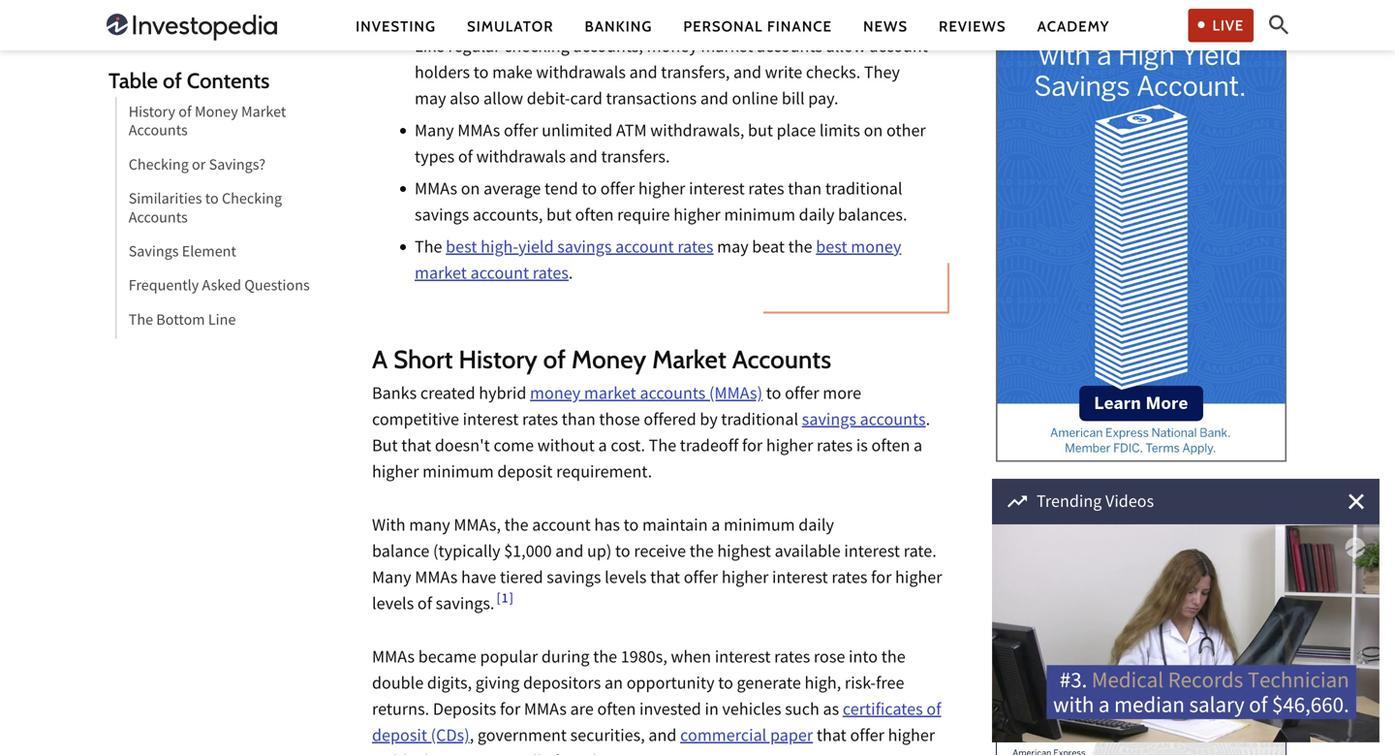 Task type: locate. For each thing, give the bounding box(es) containing it.
2 vertical spatial for
[[500, 698, 521, 724]]

0 horizontal spatial than
[[419, 750, 452, 755]]

best money market account rates
[[415, 235, 902, 288]]

1 horizontal spatial many
[[415, 119, 454, 146]]

2 vertical spatial minimum
[[724, 514, 795, 540]]

the left "high-"
[[415, 235, 442, 262]]

levels down to maintain
[[605, 566, 647, 593]]

advertisement region
[[996, 0, 1287, 462], [996, 567, 1287, 755]]

vehicles
[[723, 698, 782, 724]]

2 horizontal spatial for
[[871, 566, 892, 593]]

0 horizontal spatial for
[[500, 698, 521, 724]]

0 horizontal spatial deposit
[[372, 724, 427, 751]]

accounts up checking or savings? 'link'
[[129, 120, 188, 144]]

and
[[630, 61, 658, 88], [734, 61, 762, 88], [701, 87, 729, 114], [570, 145, 598, 172], [556, 540, 584, 566], [649, 724, 677, 751]]

1 vertical spatial checking
[[504, 35, 570, 61]]

0 horizontal spatial is
[[600, 0, 612, 3]]

unlimited
[[542, 119, 613, 146]]

account right checks. on the right top of page
[[870, 35, 928, 61]]

0 vertical spatial that
[[401, 434, 432, 461]]

with many mmas, the account has to maintain a minimum daily balance (typically $1,000 and up) to receive the highest available interest rate. many mmas have tiered savings levels that offer higher interest rates for higher levels of savings.
[[372, 514, 943, 619]]

1 vertical spatial history
[[459, 344, 538, 374]]

reviews link
[[939, 17, 1007, 37]]

giving depositors
[[476, 672, 601, 698]]

2 vertical spatial but
[[547, 203, 572, 230]]

digits,
[[427, 672, 472, 698]]

1 horizontal spatial is
[[857, 434, 868, 461]]

1 horizontal spatial levels
[[605, 566, 647, 593]]

0 vertical spatial is
[[600, 0, 612, 3]]

mmas left the "have"
[[415, 566, 458, 593]]

0 horizontal spatial on
[[461, 177, 480, 204]]

to right up)
[[615, 540, 631, 566]]

0 horizontal spatial that
[[401, 434, 432, 461]]

mmas became popular during the 1980s, when interest rates rose into the double digits, giving depositors an opportunity to generate high, risk-free returns. deposits for mmas are often invested in vehicles such as
[[372, 645, 906, 724]]

checking up personal
[[684, 0, 750, 3]]

checking down certain
[[504, 35, 570, 61]]

1 horizontal spatial market
[[652, 344, 727, 374]]

on left average
[[461, 177, 480, 204]]

a inside a money market account is neither a checking nor a savings account but has certain characteristics similar to both. like regular checking accounts, money market accounts allow account holders to make withdrawals and transfers, and write checks. they may also allow debit-card transactions and online bill pay. many mmas offer unlimited atm withdrawals, but place limits on other types of withdrawals and transfers. mmas on average tend to offer higher interest rates than traditional savings accounts, but often require higher minimum daily balances.
[[415, 0, 424, 3]]

often
[[575, 203, 614, 230], [872, 434, 910, 461], [598, 698, 636, 724]]

0 vertical spatial advertisement region
[[996, 0, 1287, 462]]

history down the "table"
[[129, 102, 175, 126]]

mmas up 'returns.' on the bottom left
[[372, 645, 415, 672]]

best inside best money market account rates
[[816, 235, 848, 262]]

1 vertical spatial money
[[572, 344, 647, 374]]

live link
[[1189, 8, 1254, 42]]

0 horizontal spatial best
[[446, 235, 477, 262]]

than inside to offer more competitive interest rates than those offered by traditional
[[562, 408, 596, 435]]

account down average
[[471, 261, 529, 288]]

to left generate at bottom right
[[718, 672, 734, 698]]

traditional inside to offer more competitive interest rates than those offered by traditional
[[721, 408, 799, 435]]

savings right the tiered
[[547, 566, 601, 593]]

best money market account rates link
[[415, 235, 902, 288]]

. right yield
[[569, 261, 573, 288]]

daily right highest
[[799, 514, 834, 540]]

rates inside a money market account is neither a checking nor a savings account but has certain characteristics similar to both. like regular checking accounts, money market accounts allow account holders to make withdrawals and transfers, and write checks. they may also allow debit-card transactions and online bill pay. many mmas offer unlimited atm withdrawals, but place limits on other types of withdrawals and transfers. mmas on average tend to offer higher interest rates than traditional savings accounts, but often require higher minimum daily balances.
[[749, 177, 785, 204]]

many down with
[[372, 566, 412, 593]]

history inside "history of money market accounts"
[[129, 102, 175, 126]]

0 vertical spatial has
[[444, 3, 469, 29]]

offer
[[504, 119, 538, 146], [601, 177, 635, 204], [785, 382, 820, 409], [684, 566, 718, 593], [850, 724, 885, 751]]

requirement.
[[556, 460, 652, 487]]

1 vertical spatial accounts
[[129, 207, 188, 231]]

many inside with many mmas, the account has to maintain a minimum daily balance (typically $1,000 and up) to receive the highest available interest rate. many mmas have tiered savings levels that offer higher interest rates for higher levels of savings.
[[372, 566, 412, 593]]

minimum up beat
[[724, 203, 796, 230]]

0 vertical spatial than
[[788, 177, 822, 204]]

. for .
[[569, 261, 573, 288]]

2 horizontal spatial that
[[817, 724, 847, 751]]

those
[[599, 408, 640, 435]]

that inside that offer higher yields than are generally found in savings accounts.
[[817, 724, 847, 751]]

banking link
[[585, 17, 653, 37]]

competitive
[[372, 408, 459, 435]]

deposit inside certificates of deposit (cds)
[[372, 724, 427, 751]]

than left are
[[419, 750, 452, 755]]

accounts inside "similarities to checking accounts"
[[129, 207, 188, 231]]

atm
[[616, 119, 647, 146]]

1 horizontal spatial .
[[926, 408, 931, 435]]

mmas,
[[454, 514, 501, 540]]

bill
[[782, 87, 805, 114]]

money
[[428, 0, 478, 3], [647, 35, 698, 61], [851, 235, 902, 262], [530, 382, 581, 409]]

rates inside mmas became popular during the 1980s, when interest rates rose into the double digits, giving depositors an opportunity to generate high, risk-free returns. deposits for mmas are often invested in vehicles such as
[[775, 645, 811, 672]]

0 horizontal spatial checking
[[129, 154, 189, 178]]

best high-yield savings account rates link
[[446, 235, 714, 262]]

2 advertisement region from the top
[[996, 567, 1287, 755]]

transfers.
[[601, 145, 670, 172]]

into
[[849, 645, 878, 672]]

on
[[864, 119, 883, 146], [461, 177, 480, 204]]

may left "also"
[[415, 87, 446, 114]]

accounts inside "history of money market accounts"
[[129, 120, 188, 144]]

(cds)
[[431, 724, 470, 751]]

2 vertical spatial often
[[598, 698, 636, 724]]

minimum right to maintain
[[724, 514, 795, 540]]

has down requirement.
[[595, 514, 620, 540]]

a up "banks"
[[372, 344, 388, 374]]

money inside "history of money market accounts"
[[195, 102, 238, 126]]

rates inside . but that doesn't come without a cost. the tradeoff for higher rates is often a higher minimum deposit requirement.
[[817, 434, 853, 461]]

0 vertical spatial .
[[569, 261, 573, 288]]

0 vertical spatial market
[[241, 102, 286, 126]]

1 horizontal spatial that
[[650, 566, 680, 593]]

1 horizontal spatial but
[[547, 203, 572, 230]]

accounts, down the characteristics
[[573, 35, 644, 61]]

is down "more"
[[857, 434, 868, 461]]

rates inside to offer more competitive interest rates than those offered by traditional
[[522, 408, 558, 435]]

1 vertical spatial minimum
[[423, 460, 494, 487]]

but
[[372, 434, 398, 461]]

1 vertical spatial advertisement region
[[996, 567, 1287, 755]]

accounts
[[129, 120, 188, 144], [129, 207, 188, 231], [732, 344, 832, 374]]

1 vertical spatial a
[[372, 344, 388, 374]]

1 horizontal spatial than
[[562, 408, 596, 435]]

0 horizontal spatial many
[[372, 566, 412, 593]]

deposit right doesn't
[[498, 460, 553, 487]]

interest
[[689, 177, 745, 204], [463, 408, 519, 435], [845, 540, 900, 566], [773, 566, 828, 593], [715, 645, 771, 672]]

1 vertical spatial daily
[[799, 514, 834, 540]]

savings right in
[[618, 750, 673, 755]]

beat
[[752, 235, 785, 262]]

withdrawals up average
[[476, 145, 566, 172]]

the right cost.
[[649, 434, 677, 461]]

checking inside checking or savings? 'link'
[[129, 154, 189, 178]]

table
[[109, 68, 158, 94]]

1 horizontal spatial deposit
[[498, 460, 553, 487]]

0 vertical spatial for
[[742, 434, 763, 461]]

savings.
[[436, 592, 495, 619]]

that
[[401, 434, 432, 461], [650, 566, 680, 593], [817, 724, 847, 751]]

0 horizontal spatial .
[[569, 261, 573, 288]]

on left "other" on the right top of the page
[[864, 119, 883, 146]]

0 vertical spatial minimum
[[724, 203, 796, 230]]

for left rate.
[[871, 566, 892, 593]]

receive
[[634, 540, 686, 566]]

and inside with many mmas, the account has to maintain a minimum daily balance (typically $1,000 and up) to receive the highest available interest rate. many mmas have tiered savings levels that offer higher interest rates for higher levels of savings.
[[556, 540, 584, 566]]

2 vertical spatial the
[[649, 434, 677, 461]]

levels down balance (typically
[[372, 592, 414, 619]]

market inside "history of money market accounts"
[[241, 102, 286, 126]]

1 horizontal spatial the
[[415, 235, 442, 262]]

1 horizontal spatial traditional
[[826, 177, 903, 204]]

1 vertical spatial often
[[872, 434, 910, 461]]

a for a short history of money market accounts
[[372, 344, 388, 374]]

also
[[450, 87, 480, 114]]

often inside mmas became popular during the 1980s, when interest rates rose into the double digits, giving depositors an opportunity to generate high, risk-free returns. deposits for mmas are often invested in vehicles such as
[[598, 698, 636, 724]]

1 vertical spatial traditional
[[721, 408, 799, 435]]

savings inside with many mmas, the account has to maintain a minimum daily balance (typically $1,000 and up) to receive the highest available interest rate. many mmas have tiered savings levels that offer higher interest rates for higher levels of savings.
[[547, 566, 601, 593]]

1 vertical spatial allow
[[484, 87, 523, 114]]

may left beat
[[717, 235, 749, 262]]

similarities
[[129, 189, 202, 212]]

1 vertical spatial .
[[926, 408, 931, 435]]

accounts up savings
[[129, 207, 188, 231]]

certain
[[473, 3, 524, 29]]

0 horizontal spatial checking
[[504, 35, 570, 61]]

best left "high-"
[[446, 235, 477, 262]]

offer down debit-
[[504, 119, 538, 146]]

1 vertical spatial accounts,
[[473, 203, 543, 230]]

but down online
[[748, 119, 773, 146]]

money up to offer more competitive interest rates than those offered by traditional
[[572, 344, 647, 374]]

rates inside with many mmas, the account has to maintain a minimum daily balance (typically $1,000 and up) to receive the highest available interest rate. many mmas have tiered savings levels that offer higher interest rates for higher levels of savings.
[[832, 566, 868, 593]]

minimum up mmas,
[[423, 460, 494, 487]]

0 vertical spatial accounts,
[[573, 35, 644, 61]]

as
[[823, 698, 840, 724]]

than left the those
[[562, 408, 596, 435]]

1 vertical spatial may
[[717, 235, 749, 262]]

0 horizontal spatial market
[[241, 102, 286, 126]]

trending image
[[1008, 496, 1027, 507]]

savings up finance
[[794, 0, 849, 3]]

best down balances.
[[816, 235, 848, 262]]

than down place
[[788, 177, 822, 204]]

history
[[129, 102, 175, 126], [459, 344, 538, 374]]

market left "high-"
[[415, 261, 467, 288]]

of right free
[[927, 698, 942, 724]]

many down "also"
[[415, 119, 454, 146]]

interest right competitive
[[463, 408, 519, 435]]

a inside with many mmas, the account has to maintain a minimum daily balance (typically $1,000 and up) to receive the highest available interest rate. many mmas have tiered savings levels that offer higher interest rates for higher levels of savings.
[[712, 514, 721, 540]]

both.
[[709, 3, 748, 29]]

tend
[[545, 177, 578, 204]]

traditional down limits
[[826, 177, 903, 204]]

yield
[[519, 235, 554, 262]]

savings down types
[[415, 203, 469, 230]]

2 horizontal spatial the
[[649, 434, 677, 461]]

returns.
[[372, 698, 430, 724]]

0 vertical spatial many
[[415, 119, 454, 146]]

0 horizontal spatial may
[[415, 87, 446, 114]]

for
[[742, 434, 763, 461], [871, 566, 892, 593], [500, 698, 521, 724]]

savings inside that offer higher yields than are generally found in savings accounts.
[[618, 750, 673, 755]]

of down table of contents
[[179, 102, 192, 126]]

require
[[618, 203, 670, 230]]

1 horizontal spatial on
[[864, 119, 883, 146]]

interest down withdrawals, on the top of the page
[[689, 177, 745, 204]]

1 vertical spatial is
[[857, 434, 868, 461]]

account up the tiered
[[532, 514, 591, 540]]

1 vertical spatial many
[[372, 566, 412, 593]]

1 horizontal spatial checking
[[222, 189, 282, 212]]

checking up similarities
[[129, 154, 189, 178]]

0 vertical spatial accounts
[[129, 120, 188, 144]]

mmas
[[458, 119, 500, 146], [415, 177, 458, 204], [415, 566, 458, 593], [372, 645, 415, 672]]

to left make
[[474, 61, 489, 88]]

0 vertical spatial may
[[415, 87, 446, 114]]

has up the "regular"
[[444, 3, 469, 29]]

2 daily from the top
[[799, 514, 834, 540]]

but up like
[[415, 3, 440, 29]]

money
[[195, 102, 238, 126], [572, 344, 647, 374]]

the bottom line link
[[116, 305, 236, 339]]

rates inside best money market account rates
[[533, 261, 569, 288]]

2 vertical spatial than
[[419, 750, 452, 755]]

rates
[[749, 177, 785, 204], [678, 235, 714, 262], [533, 261, 569, 288], [522, 408, 558, 435], [817, 434, 853, 461], [832, 566, 868, 593], [775, 645, 811, 672]]

1 vertical spatial that
[[650, 566, 680, 593]]

of left savings.
[[418, 592, 432, 619]]

0 vertical spatial daily
[[799, 203, 835, 230]]

accounts up (mmas)
[[732, 344, 832, 374]]

is inside . but that doesn't come without a cost. the tradeoff for higher rates is often a higher minimum deposit requirement.
[[857, 434, 868, 461]]

found
[[554, 750, 597, 755]]

1 horizontal spatial checking
[[684, 0, 750, 3]]

0 horizontal spatial the
[[129, 310, 153, 333]]

daily inside with many mmas, the account has to maintain a minimum daily balance (typically $1,000 and up) to receive the highest available interest rate. many mmas have tiered savings levels that offer higher interest rates for higher levels of savings.
[[799, 514, 834, 540]]

market up money market accounts (mmas) link
[[652, 344, 727, 374]]

to inside mmas became popular during the 1980s, when interest rates rose into the double digits, giving depositors an opportunity to generate high, risk-free returns. deposits for mmas are often invested in vehicles such as
[[718, 672, 734, 698]]

0 vertical spatial money
[[195, 102, 238, 126]]

money down contents
[[195, 102, 238, 126]]

mmas down "also"
[[458, 119, 500, 146]]

of inside with many mmas, the account has to maintain a minimum daily balance (typically $1,000 and up) to receive the highest available interest rate. many mmas have tiered savings levels that offer higher interest rates for higher levels of savings.
[[418, 592, 432, 619]]

may inside a money market account is neither a checking nor a savings account but has certain characteristics similar to both. like regular checking accounts, money market accounts allow account holders to make withdrawals and transfers, and write checks. they may also allow debit-card transactions and online bill pay. many mmas offer unlimited atm withdrawals, but place limits on other types of withdrawals and transfers. mmas on average tend to offer higher interest rates than traditional savings accounts, but often require higher minimum daily balances.
[[415, 87, 446, 114]]

an opportunity
[[605, 672, 715, 698]]

withdrawals down the characteristics
[[536, 61, 626, 88]]

minimum inside a money market account is neither a checking nor a savings account but has certain characteristics similar to both. like regular checking accounts, money market accounts allow account holders to make withdrawals and transfers, and write checks. they may also allow debit-card transactions and online bill pay. many mmas offer unlimited atm withdrawals, but place limits on other types of withdrawals and transfers. mmas on average tend to offer higher interest rates than traditional savings accounts, but often require higher minimum daily balances.
[[724, 203, 796, 230]]

0 vertical spatial but
[[415, 3, 440, 29]]

traditional right by
[[721, 408, 799, 435]]

deposit inside . but that doesn't come without a cost. the tradeoff for higher rates is often a higher minimum deposit requirement.
[[498, 460, 553, 487]]

than inside a money market account is neither a checking nor a savings account but has certain characteristics similar to both. like regular checking accounts, money market accounts allow account holders to make withdrawals and transfers, and write checks. they may also allow debit-card transactions and online bill pay. many mmas offer unlimited atm withdrawals, but place limits on other types of withdrawals and transfers. mmas on average tend to offer higher interest rates than traditional savings accounts, but often require higher minimum daily balances.
[[788, 177, 822, 204]]

market
[[241, 102, 286, 126], [652, 344, 727, 374]]

0 vertical spatial a
[[415, 0, 424, 3]]

market down contents
[[241, 102, 286, 126]]

for right tradeoff
[[742, 434, 763, 461]]

mmas are
[[524, 698, 594, 724]]

the bottom line
[[129, 310, 236, 333]]

interest left rate.
[[845, 540, 900, 566]]

questions
[[244, 275, 310, 299]]

history up hybrid
[[459, 344, 538, 374]]

types
[[415, 145, 455, 172]]

simulator link
[[467, 17, 554, 37]]

0 vertical spatial history
[[129, 102, 175, 126]]

daily left balances.
[[799, 203, 835, 230]]

online
[[732, 87, 778, 114]]

is up banking
[[600, 0, 612, 3]]

0 horizontal spatial has
[[444, 3, 469, 29]]

1 vertical spatial the
[[129, 310, 153, 333]]

that right paper
[[817, 724, 847, 751]]

to inside to offer more competitive interest rates than those offered by traditional
[[766, 382, 782, 409]]

deposit left (cds)
[[372, 724, 427, 751]]

minimum inside . but that doesn't come without a cost. the tradeoff for higher rates is often a higher minimum deposit requirement.
[[423, 460, 494, 487]]

0 horizontal spatial history
[[129, 102, 175, 126]]

levels
[[605, 566, 647, 593], [372, 592, 414, 619]]

video player application
[[992, 524, 1380, 742]]

2 best from the left
[[816, 235, 848, 262]]

0 vertical spatial allow
[[826, 35, 866, 61]]

2 vertical spatial that
[[817, 724, 847, 751]]

rose
[[814, 645, 846, 672]]

limits
[[820, 119, 861, 146]]

than
[[788, 177, 822, 204], [562, 408, 596, 435], [419, 750, 452, 755]]

1 daily from the top
[[799, 203, 835, 230]]

that right the but
[[401, 434, 432, 461]]

0 vertical spatial often
[[575, 203, 614, 230]]

but up best high-yield savings account rates link at the top of the page
[[547, 203, 572, 230]]

1 horizontal spatial has
[[595, 514, 620, 540]]

1 horizontal spatial may
[[717, 235, 749, 262]]

, government
[[470, 724, 567, 751]]

1 best from the left
[[446, 235, 477, 262]]

of inside "history of money market accounts"
[[179, 102, 192, 126]]

a for a money market account is neither a checking nor a savings account but has certain characteristics similar to both. like regular checking accounts, money market accounts allow account holders to make withdrawals and transfers, and write checks. they may also allow debit-card transactions and online bill pay. many mmas offer unlimited atm withdrawals, but place limits on other types of withdrawals and transfers. mmas on average tend to offer higher interest rates than traditional savings accounts, but often require higher minimum daily balances.
[[415, 0, 424, 3]]

1 vertical spatial but
[[748, 119, 773, 146]]

0 vertical spatial checking
[[129, 154, 189, 178]]

offer down to maintain
[[684, 566, 718, 593]]

personal finance link
[[684, 17, 833, 37]]

0 vertical spatial the
[[415, 235, 442, 262]]

for up generally
[[500, 698, 521, 724]]

regular
[[448, 35, 501, 61]]

1 horizontal spatial for
[[742, 434, 763, 461]]

certificates of deposit (cds) link
[[372, 698, 942, 751]]

0 vertical spatial traditional
[[826, 177, 903, 204]]

money market accounts (mmas) link
[[530, 382, 763, 409]]

checking down savings?
[[222, 189, 282, 212]]

accounts
[[757, 35, 823, 61], [640, 382, 706, 409], [860, 408, 926, 435]]

. inside . but that doesn't come without a cost. the tradeoff for higher rates is often a higher minimum deposit requirement.
[[926, 408, 931, 435]]

offer inside that offer higher yields than are generally found in savings accounts.
[[850, 724, 885, 751]]

that down to maintain
[[650, 566, 680, 593]]

money up the "regular"
[[428, 0, 478, 3]]

1 vertical spatial deposit
[[372, 724, 427, 751]]

the
[[415, 235, 442, 262], [129, 310, 153, 333], [649, 434, 677, 461]]

traditional inside a money market account is neither a checking nor a savings account but has certain characteristics similar to both. like regular checking accounts, money market accounts allow account holders to make withdrawals and transfers, and write checks. they may also allow debit-card transactions and online bill pay. many mmas offer unlimited atm withdrawals, but place limits on other types of withdrawals and transfers. mmas on average tend to offer higher interest rates than traditional savings accounts, but often require higher minimum daily balances.
[[826, 177, 903, 204]]

market
[[482, 0, 534, 3], [701, 35, 753, 61], [415, 261, 467, 288], [584, 382, 637, 409]]

frequently
[[129, 275, 199, 299]]

to down or
[[205, 189, 219, 212]]

money inside best money market account rates
[[851, 235, 902, 262]]

element
[[182, 241, 236, 265]]

. for . but that doesn't come without a cost. the tradeoff for higher rates is often a higher minimum deposit requirement.
[[926, 408, 931, 435]]

the right beat
[[789, 235, 813, 262]]

the for the bottom line
[[129, 310, 153, 333]]

of right types
[[458, 145, 473, 172]]

to right (mmas)
[[766, 382, 782, 409]]

interest inside mmas became popular during the 1980s, when interest rates rose into the double digits, giving depositors an opportunity to generate high, risk-free returns. deposits for mmas are often invested in vehicles such as
[[715, 645, 771, 672]]

account down the require
[[616, 235, 674, 262]]

a up investing
[[415, 0, 424, 3]]

the left the bottom
[[129, 310, 153, 333]]

account up banking
[[538, 0, 596, 3]]

0 horizontal spatial traditional
[[721, 408, 799, 435]]

the right into
[[882, 645, 906, 672]]

offer inside to offer more competitive interest rates than those offered by traditional
[[785, 382, 820, 409]]

account
[[538, 0, 596, 3], [852, 0, 911, 3], [870, 35, 928, 61], [616, 235, 674, 262], [471, 261, 529, 288], [532, 514, 591, 540]]

2 horizontal spatial accounts
[[860, 408, 926, 435]]

0 horizontal spatial but
[[415, 3, 440, 29]]

2 horizontal spatial than
[[788, 177, 822, 204]]

to left the both.
[[690, 3, 706, 29]]

1 horizontal spatial best
[[816, 235, 848, 262]]

is inside a money market account is neither a checking nor a savings account but has certain characteristics similar to both. like regular checking accounts, money market accounts allow account holders to make withdrawals and transfers, and write checks. they may also allow debit-card transactions and online bill pay. many mmas offer unlimited atm withdrawals, but place limits on other types of withdrawals and transfers. mmas on average tend to offer higher interest rates than traditional savings accounts, but often require higher minimum daily balances.
[[600, 0, 612, 3]]



Task type: describe. For each thing, give the bounding box(es) containing it.
banks
[[372, 382, 417, 409]]

history of money market accounts link
[[116, 97, 313, 150]]

average
[[484, 177, 541, 204]]

for inside with many mmas, the account has to maintain a minimum daily balance (typically $1,000 and up) to receive the highest available interest rate. many mmas have tiered savings levels that offer higher interest rates for higher levels of savings.
[[871, 566, 892, 593]]

to maintain
[[624, 514, 708, 540]]

1 vertical spatial market
[[652, 344, 727, 374]]

frequently asked questions link
[[116, 271, 310, 305]]

the for the best high-yield savings account rates may beat the
[[415, 235, 442, 262]]

checking or savings? link
[[116, 150, 266, 184]]

to inside with many mmas, the account has to maintain a minimum daily balance (typically $1,000 and up) to receive the highest available interest rate. many mmas have tiered savings levels that offer higher interest rates for higher levels of savings.
[[615, 540, 631, 566]]

history of money market accounts
[[129, 102, 286, 144]]

that inside with many mmas, the account has to maintain a minimum daily balance (typically $1,000 and up) to receive the highest available interest rate. many mmas have tiered savings levels that offer higher interest rates for higher levels of savings.
[[650, 566, 680, 593]]

2 horizontal spatial but
[[748, 119, 773, 146]]

money right hybrid
[[530, 382, 581, 409]]

securities,
[[571, 724, 645, 751]]

the left 1980s,
[[593, 645, 618, 672]]

doesn't
[[435, 434, 490, 461]]

2 vertical spatial accounts
[[732, 344, 832, 374]]

the right the receive
[[690, 540, 714, 566]]

1 vertical spatial withdrawals
[[476, 145, 566, 172]]

when
[[671, 645, 712, 672]]

paper
[[770, 724, 813, 751]]

to right "tend"
[[582, 177, 597, 204]]

daily inside a money market account is neither a checking nor a savings account but has certain characteristics similar to both. like regular checking accounts, money market accounts allow account holders to make withdrawals and transfers, and write checks. they may also allow debit-card transactions and online bill pay. many mmas offer unlimited atm withdrawals, but place limits on other types of withdrawals and transfers. mmas on average tend to offer higher interest rates than traditional savings accounts, but often require higher minimum daily balances.
[[799, 203, 835, 230]]

investing link
[[356, 17, 436, 37]]

investing
[[356, 17, 436, 35]]

come
[[494, 434, 534, 461]]

interest right highest
[[773, 566, 828, 593]]

savings right (mmas)
[[802, 408, 857, 435]]

balances.
[[838, 203, 908, 230]]

card
[[570, 87, 603, 114]]

account up news
[[852, 0, 911, 3]]

often inside a money market account is neither a checking nor a savings account but has certain characteristics similar to both. like regular checking accounts, money market accounts allow account holders to make withdrawals and transfers, and write checks. they may also allow debit-card transactions and online bill pay. many mmas offer unlimited atm withdrawals, but place limits on other types of withdrawals and transfers. mmas on average tend to offer higher interest rates than traditional savings accounts, but often require higher minimum daily balances.
[[575, 203, 614, 230]]

mmas inside with many mmas, the account has to maintain a minimum daily balance (typically $1,000 and up) to receive the highest available interest rate. many mmas have tiered savings levels that offer higher interest rates for higher levels of savings.
[[415, 566, 458, 593]]

0 horizontal spatial accounts
[[640, 382, 706, 409]]

other
[[887, 119, 926, 146]]

trending
[[1037, 490, 1102, 517]]

the right mmas,
[[505, 514, 529, 540]]

yields
[[372, 750, 415, 755]]

accounts inside a money market account is neither a checking nor a savings account but has certain characteristics similar to both. like regular checking accounts, money market accounts allow account holders to make withdrawals and transfers, and write checks. they may also allow debit-card transactions and online bill pay. many mmas offer unlimited atm withdrawals, but place limits on other types of withdrawals and transfers. mmas on average tend to offer higher interest rates than traditional savings accounts, but often require higher minimum daily balances.
[[757, 35, 823, 61]]

created
[[420, 382, 476, 409]]

to inside "similarities to checking accounts"
[[205, 189, 219, 212]]

up)
[[587, 540, 612, 566]]

offered
[[644, 408, 697, 435]]

finance
[[767, 17, 833, 35]]

banks created hybrid money market accounts (mmas)
[[372, 382, 763, 409]]

debit-
[[527, 87, 570, 114]]

have
[[461, 566, 497, 593]]

1 horizontal spatial history
[[459, 344, 538, 374]]

characteristics
[[527, 3, 633, 29]]

nor
[[753, 0, 778, 3]]

personal finance
[[684, 17, 833, 35]]

frequently asked questions
[[129, 275, 310, 299]]

1 horizontal spatial accounts,
[[573, 35, 644, 61]]

personal
[[684, 17, 763, 35]]

savings?
[[209, 154, 266, 178]]

offer down transfers.
[[601, 177, 635, 204]]

transfers,
[[661, 61, 730, 88]]

than inside that offer higher yields than are generally found in savings accounts.
[[419, 750, 452, 755]]

market down a short history of money market accounts
[[584, 382, 637, 409]]

of inside a money market account is neither a checking nor a savings account but has certain characteristics similar to both. like regular checking accounts, money market accounts allow account holders to make withdrawals and transfers, and write checks. they may also allow debit-card transactions and online bill pay. many mmas offer unlimited atm withdrawals, but place limits on other types of withdrawals and transfers. mmas on average tend to offer higher interest rates than traditional savings accounts, but often require higher minimum daily balances.
[[458, 145, 473, 172]]

the inside . but that doesn't come without a cost. the tradeoff for higher rates is often a higher minimum deposit requirement.
[[649, 434, 677, 461]]

has inside with many mmas, the account has to maintain a minimum daily balance (typically $1,000 and up) to receive the highest available interest rate. many mmas have tiered savings levels that offer higher interest rates for higher levels of savings.
[[595, 514, 620, 540]]

account inside best money market account rates
[[471, 261, 529, 288]]

similar
[[637, 3, 687, 29]]

often inside . but that doesn't come without a cost. the tradeoff for higher rates is often a higher minimum deposit requirement.
[[872, 434, 910, 461]]

many inside a money market account is neither a checking nor a savings account but has certain characteristics similar to both. like regular checking accounts, money market accounts allow account holders to make withdrawals and transfers, and write checks. they may also allow debit-card transactions and online bill pay. many mmas offer unlimited atm withdrawals, but place limits on other types of withdrawals and transfers. mmas on average tend to offer higher interest rates than traditional savings accounts, but often require higher minimum daily balances.
[[415, 119, 454, 146]]

0 vertical spatial withdrawals
[[536, 61, 626, 88]]

for inside mmas became popular during the 1980s, when interest rates rose into the double digits, giving depositors an opportunity to generate high, risk-free returns. deposits for mmas are often invested in vehicles such as
[[500, 698, 521, 724]]

a money market account is neither a checking nor a savings account but has certain characteristics similar to both. like regular checking accounts, money market accounts allow account holders to make withdrawals and transfers, and write checks. they may also allow debit-card transactions and online bill pay. many mmas offer unlimited atm withdrawals, but place limits on other types of withdrawals and transfers. mmas on average tend to offer higher interest rates than traditional savings accounts, but often require higher minimum daily balances.
[[415, 0, 928, 230]]

commercial
[[681, 724, 767, 751]]

checking or savings?
[[129, 154, 266, 178]]

0 horizontal spatial allow
[[484, 87, 523, 114]]

rate.
[[904, 540, 937, 566]]

generate
[[737, 672, 801, 698]]

money down similar
[[647, 35, 698, 61]]

that inside . but that doesn't come without a cost. the tradeoff for higher rates is often a higher minimum deposit requirement.
[[401, 434, 432, 461]]

reviews
[[939, 17, 1007, 35]]

became
[[418, 645, 477, 672]]

checking inside "similarities to checking accounts"
[[222, 189, 282, 212]]

higher inside that offer higher yields than are generally found in savings accounts.
[[888, 724, 935, 751]]

balance (typically
[[372, 540, 501, 566]]

1 horizontal spatial allow
[[826, 35, 866, 61]]

investopedia homepage image
[[107, 12, 277, 43]]

asked
[[202, 275, 241, 299]]

of inside certificates of deposit (cds)
[[927, 698, 942, 724]]

of right the "table"
[[163, 68, 182, 94]]

deposits
[[433, 698, 497, 724]]

line
[[208, 310, 236, 333]]

write
[[765, 61, 803, 88]]

more
[[823, 382, 862, 409]]

of up the banks created hybrid money market accounts (mmas) at the bottom of the page
[[543, 344, 566, 374]]

0 vertical spatial on
[[864, 119, 883, 146]]

popular
[[480, 645, 538, 672]]

mmas inside mmas became popular during the 1980s, when interest rates rose into the double digits, giving depositors an opportunity to generate high, risk-free returns. deposits for mmas are often invested in vehicles such as
[[372, 645, 415, 672]]

risk-
[[845, 672, 876, 698]]

1 advertisement region from the top
[[996, 0, 1287, 462]]

mmas down types
[[415, 177, 458, 204]]

tradeoff
[[680, 434, 739, 461]]

offer inside with many mmas, the account has to maintain a minimum daily balance (typically $1,000 and up) to receive the highest available interest rate. many mmas have tiered savings levels that offer higher interest rates for higher levels of savings.
[[684, 566, 718, 593]]

1980s,
[[621, 645, 668, 672]]

savings right yield
[[558, 235, 612, 262]]

1 horizontal spatial money
[[572, 344, 647, 374]]

neither
[[615, 0, 668, 3]]

accounts.
[[676, 750, 746, 755]]

academy
[[1038, 17, 1110, 35]]

pay.
[[809, 87, 839, 114]]

in
[[601, 750, 615, 755]]

are
[[456, 750, 479, 755]]

short
[[394, 344, 453, 374]]

minimum inside with many mmas, the account has to maintain a minimum daily balance (typically $1,000 and up) to receive the highest available interest rate. many mmas have tiered savings levels that offer higher interest rates for higher levels of savings.
[[724, 514, 795, 540]]

market down the both.
[[701, 35, 753, 61]]

, government securities, and commercial paper
[[470, 724, 813, 751]]

videos
[[1106, 490, 1155, 517]]

withdrawals,
[[651, 119, 745, 146]]

like
[[415, 35, 445, 61]]

. but that doesn't come without a cost. the tradeoff for higher rates is often a higher minimum deposit requirement.
[[372, 408, 931, 487]]

certificates
[[843, 698, 923, 724]]

that offer higher yields than are generally found in savings accounts.
[[372, 724, 935, 755]]

certificates of deposit (cds)
[[372, 698, 942, 751]]

savings
[[129, 241, 179, 265]]

0 horizontal spatial accounts,
[[473, 203, 543, 230]]

market up the "simulator"
[[482, 0, 534, 3]]

account inside with many mmas, the account has to maintain a minimum daily balance (typically $1,000 and up) to receive the highest available interest rate. many mmas have tiered savings levels that offer higher interest rates for higher levels of savings.
[[532, 514, 591, 540]]

$1,000
[[504, 540, 552, 566]]

1 vertical spatial on
[[461, 177, 480, 204]]

(mmas)
[[710, 382, 763, 409]]

contents
[[187, 68, 270, 94]]

search image
[[1270, 15, 1289, 34]]

interest inside a money market account is neither a checking nor a savings account but has certain characteristics similar to both. like regular checking accounts, money market accounts allow account holders to make withdrawals and transfers, and write checks. they may also allow debit-card transactions and online bill pay. many mmas offer unlimited atm withdrawals, but place limits on other types of withdrawals and transfers. mmas on average tend to offer higher interest rates than traditional savings accounts, but often require higher minimum daily balances.
[[689, 177, 745, 204]]

has inside a money market account is neither a checking nor a savings account but has certain characteristics similar to both. like regular checking accounts, money market accounts allow account holders to make withdrawals and transfers, and write checks. they may also allow debit-card transactions and online bill pay. many mmas offer unlimited atm withdrawals, but place limits on other types of withdrawals and transfers. mmas on average tend to offer higher interest rates than traditional savings accounts, but often require higher minimum daily balances.
[[444, 3, 469, 29]]

or
[[192, 154, 206, 178]]

market inside best money market account rates
[[415, 261, 467, 288]]

0 horizontal spatial levels
[[372, 592, 414, 619]]

checks.
[[806, 61, 861, 88]]

cost.
[[611, 434, 646, 461]]

interest inside to offer more competitive interest rates than those offered by traditional
[[463, 408, 519, 435]]

without
[[538, 434, 595, 461]]

savings accounts link
[[802, 408, 926, 435]]

for inside . but that doesn't come without a cost. the tradeoff for higher rates is often a higher minimum deposit requirement.
[[742, 434, 763, 461]]

many
[[409, 514, 450, 540]]

close image
[[1349, 494, 1365, 509]]

similarities to checking accounts
[[129, 189, 282, 231]]



Task type: vqa. For each thing, say whether or not it's contained in the screenshot.
bottom is
yes



